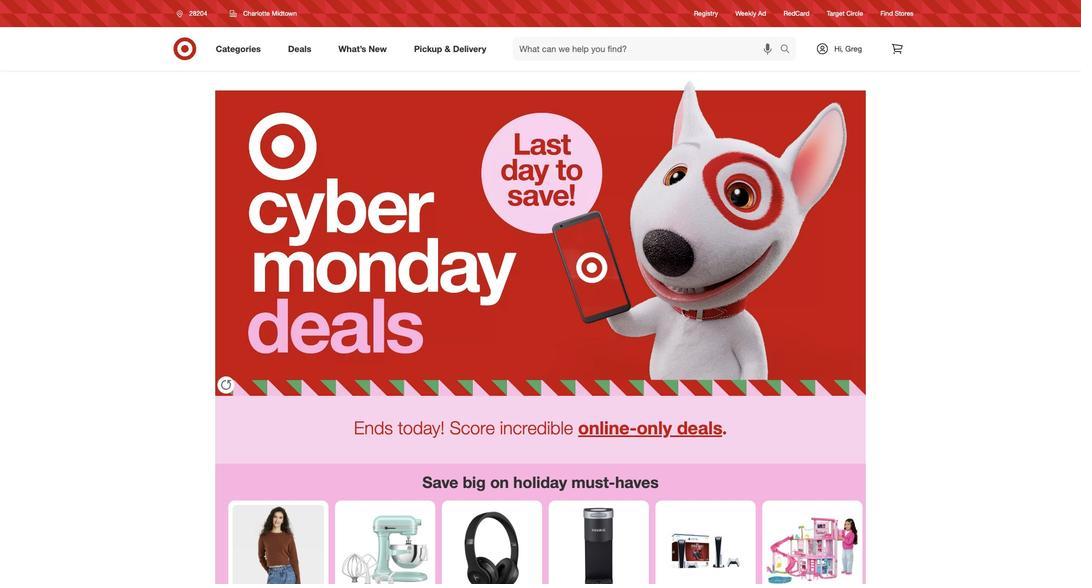 Task type: describe. For each thing, give the bounding box(es) containing it.
weekly ad
[[736, 9, 766, 18]]

target circle
[[827, 9, 863, 18]]

on
[[490, 472, 509, 492]]

big
[[463, 472, 486, 492]]

28204 button
[[170, 4, 219, 23]]

what's new
[[339, 43, 387, 54]]

28204
[[189, 9, 207, 17]]

deals
[[288, 43, 311, 54]]

find
[[881, 9, 893, 18]]

what's new link
[[329, 37, 401, 61]]

target
[[827, 9, 845, 18]]

greg
[[845, 44, 862, 53]]

ends today! score incredible online-only deals .
[[354, 417, 727, 439]]

women's crew neck cashmere-like pullover sweater - universal thread™ image
[[233, 505, 324, 584]]

today!
[[398, 417, 445, 439]]

save
[[422, 472, 458, 492]]

charlotte
[[243, 9, 270, 17]]

redcard
[[784, 9, 810, 18]]

registry link
[[694, 9, 718, 18]]

weekly
[[736, 9, 756, 18]]

haves
[[615, 472, 659, 492]]

find stores
[[881, 9, 914, 18]]

categories link
[[207, 37, 275, 61]]

incredible
[[500, 417, 573, 439]]

carousel region
[[215, 464, 866, 584]]

kitchenaid 5.5 quart bowl-lift stand mixer - ksm55 - ice image
[[339, 505, 431, 584]]

only
[[637, 417, 672, 439]]

&
[[445, 43, 451, 54]]

barbie dreamhouse pool party doll house with 75+ pc, 3 story slide image
[[767, 505, 858, 584]]

score
[[450, 417, 495, 439]]

deals
[[677, 417, 722, 439]]

pickup & delivery
[[414, 43, 486, 54]]

delivery
[[453, 43, 486, 54]]

.
[[722, 417, 727, 439]]

target circle link
[[827, 9, 863, 18]]

search
[[775, 44, 802, 55]]



Task type: locate. For each thing, give the bounding box(es) containing it.
find stores link
[[881, 9, 914, 18]]

new
[[369, 43, 387, 54]]

registry
[[694, 9, 718, 18]]

online-
[[578, 417, 637, 439]]

ad
[[758, 9, 766, 18]]

hi, greg
[[835, 44, 862, 53]]

target cyber monday deals, last day to save! image
[[215, 70, 866, 396]]

keurig k-mini single-serve k-cup pod coffee maker - black image
[[553, 505, 645, 584]]

midtown
[[272, 9, 297, 17]]

deals link
[[279, 37, 325, 61]]

playstation 5 console marvel's spider-man 2 bundle image
[[660, 505, 752, 584]]

holiday
[[513, 472, 567, 492]]

What can we help you find? suggestions appear below search field
[[513, 37, 783, 61]]

must-
[[572, 472, 615, 492]]

ends
[[354, 417, 393, 439]]

stores
[[895, 9, 914, 18]]

circle
[[847, 9, 863, 18]]

charlotte midtown button
[[223, 4, 304, 23]]

save big on holiday must-haves
[[422, 472, 659, 492]]

what's
[[339, 43, 366, 54]]

weekly ad link
[[736, 9, 766, 18]]

charlotte midtown
[[243, 9, 297, 17]]

pickup
[[414, 43, 442, 54]]

hi,
[[835, 44, 843, 53]]

categories
[[216, 43, 261, 54]]

search button
[[775, 37, 802, 63]]

redcard link
[[784, 9, 810, 18]]

beats solo³ bluetooth wireless all-day on-ear headphones - black image
[[446, 505, 538, 584]]

pickup & delivery link
[[405, 37, 500, 61]]



Task type: vqa. For each thing, say whether or not it's contained in the screenshot.
Charlotte Midtown DROPDOWN BUTTON
yes



